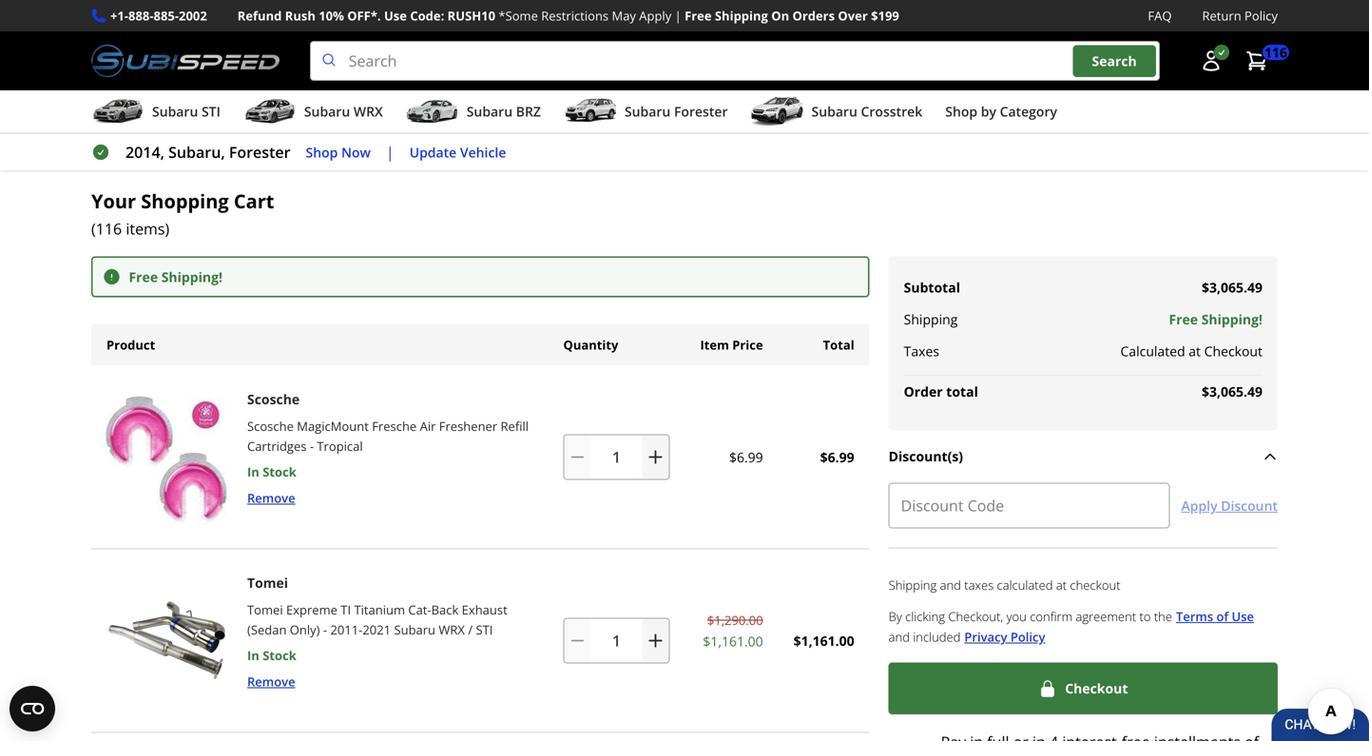 Task type: describe. For each thing, give the bounding box(es) containing it.
in inside the scosche scosche magicmount fresche air freshener refill cartridges - tropical in stock remove
[[247, 463, 260, 481]]

fresche
[[372, 418, 417, 435]]

(sedan
[[247, 621, 287, 638]]

shipping and taxes calculated at checkout
[[889, 576, 1121, 594]]

to
[[1140, 608, 1152, 625]]

apply
[[640, 7, 672, 24]]

0 vertical spatial shipping
[[715, 7, 769, 24]]

subaru sti
[[152, 102, 221, 120]]

0 vertical spatial shipping!
[[161, 268, 223, 286]]

checkout inside button
[[1066, 679, 1129, 697]]

subaru crosstrek
[[812, 102, 923, 120]]

the
[[1155, 608, 1173, 625]]

2021
[[363, 621, 391, 638]]

885-
[[154, 7, 179, 24]]

subaru for subaru wrx
[[304, 102, 350, 120]]

shop for shop now
[[306, 143, 338, 161]]

subaru brz button
[[406, 94, 541, 132]]

subaru brz
[[467, 102, 541, 120]]

shipping for shipping
[[904, 310, 958, 328]]

code:
[[410, 7, 445, 24]]

1 $6.99 from the left
[[730, 448, 764, 466]]

vehicle
[[460, 143, 506, 161]]

taxes
[[965, 576, 994, 594]]

0 horizontal spatial use
[[384, 7, 407, 24]]

ti
[[341, 601, 351, 618]]

+1-888-885-2002 link
[[110, 6, 207, 26]]

remove button for tomei
[[247, 672, 295, 691]]

privacy
[[965, 628, 1008, 645]]

1 scosche from the top
[[247, 390, 300, 408]]

use inside by clicking checkout, you confirm agreement to the terms of use and included privacy policy
[[1233, 608, 1255, 625]]

subaru for subaru forester
[[625, 102, 671, 120]]

$3,065.49 for order total
[[1203, 383, 1263, 401]]

now
[[342, 143, 371, 161]]

- inside the tomei tomei expreme ti titanium cat-back exhaust (sedan only) - 2011-2021 subaru wrx / sti in stock remove
[[323, 621, 327, 638]]

decrement image for $1,161.00
[[568, 631, 587, 650]]

rush10
[[448, 7, 496, 24]]

exhaust
[[462, 601, 508, 618]]

calculated
[[1121, 342, 1186, 360]]

item price
[[701, 336, 764, 354]]

+1-
[[110, 7, 128, 24]]

subaru for subaru sti
[[152, 102, 198, 120]]

refill
[[501, 418, 529, 435]]

may
[[612, 7, 636, 24]]

2 tomei from the top
[[247, 601, 283, 618]]

update vehicle
[[410, 143, 506, 161]]

tomei tomei expreme ti titanium cat-back exhaust (sedan only) - 2011-2021 subaru wrx / sti in stock remove
[[247, 574, 508, 690]]

by
[[889, 608, 903, 625]]

subaru forester
[[625, 102, 728, 120]]

10%
[[319, 7, 344, 24]]

on
[[772, 7, 790, 24]]

brz
[[516, 102, 541, 120]]

0 vertical spatial and
[[941, 576, 962, 594]]

quantity
[[564, 336, 619, 354]]

remove inside the tomei tomei expreme ti titanium cat-back exhaust (sedan only) - 2011-2021 subaru wrx / sti in stock remove
[[247, 673, 295, 690]]

sti inside the tomei tomei expreme ti titanium cat-back exhaust (sedan only) - 2011-2021 subaru wrx / sti in stock remove
[[476, 621, 493, 638]]

shipping for shipping and taxes calculated at checkout
[[889, 576, 937, 594]]

subaru,
[[168, 142, 225, 162]]

total
[[947, 383, 979, 401]]

2002
[[179, 7, 207, 24]]

update
[[410, 143, 457, 161]]

a subaru brz thumbnail image image
[[406, 97, 459, 126]]

0 horizontal spatial |
[[386, 142, 395, 162]]

subaru forester button
[[564, 94, 728, 132]]

included
[[914, 628, 961, 645]]

2014, subaru, forester
[[126, 142, 291, 162]]

subaru crosstrek button
[[751, 94, 923, 132]]

2 horizontal spatial free
[[1170, 310, 1199, 328]]

forester inside dropdown button
[[674, 102, 728, 120]]

by clicking checkout, you confirm agreement to the terms of use and included privacy policy
[[889, 608, 1255, 645]]

agreement
[[1076, 608, 1137, 625]]

1 tomei from the top
[[247, 574, 288, 592]]

tomtb6090-sb02c 15-21 wrx & sti tomei expreme ti cat-back system, image
[[99, 572, 236, 709]]

you
[[1007, 608, 1027, 625]]

titanium
[[354, 601, 405, 618]]

refund rush 10% off*. use code: rush10 *some restrictions may apply | free shipping on orders over $199
[[238, 7, 900, 24]]

0 vertical spatial free shipping!
[[129, 268, 223, 286]]

1 horizontal spatial $1,161.00
[[794, 631, 855, 650]]

discount(s) button
[[889, 446, 1279, 467]]

subaru sti button
[[91, 94, 221, 132]]

scosche magicmount fresche air freshener refill cartridges - tropical link
[[247, 418, 529, 455]]

subaru wrx button
[[243, 94, 383, 132]]

$199
[[872, 7, 900, 24]]

update vehicle button
[[410, 142, 506, 163]]

clicking
[[906, 608, 946, 625]]

by
[[982, 102, 997, 120]]

crosstrek
[[861, 102, 923, 120]]

$1,290.00 $1,161.00
[[703, 612, 764, 650]]

total
[[824, 336, 855, 354]]

shop by category
[[946, 102, 1058, 120]]

/
[[468, 621, 473, 638]]

checkout link
[[889, 663, 1279, 715]]

freshener
[[439, 418, 498, 435]]

policy inside by clicking checkout, you confirm agreement to the terms of use and included privacy policy
[[1011, 628, 1046, 645]]

0 horizontal spatial at
[[1057, 576, 1067, 594]]

subispeed logo image
[[91, 41, 279, 81]]

search
[[1093, 52, 1138, 70]]

return policy
[[1203, 7, 1279, 24]]

scosche scosche magicmount fresche air freshener refill cartridges - tropical in stock remove
[[247, 390, 529, 506]]

button image
[[1201, 50, 1223, 72]]



Task type: locate. For each thing, give the bounding box(es) containing it.
checkout,
[[949, 608, 1004, 625]]

1 horizontal spatial -
[[323, 621, 327, 638]]

policy
[[1245, 7, 1279, 24], [1011, 628, 1046, 645]]

shipping! up calculated at checkout
[[1202, 310, 1263, 328]]

$3,065.49 down calculated at checkout
[[1203, 383, 1263, 401]]

2 $6.99 from the left
[[821, 448, 855, 466]]

scosche
[[247, 390, 300, 408], [247, 418, 294, 435]]

free
[[685, 7, 712, 24], [129, 268, 158, 286], [1170, 310, 1199, 328]]

remove button down (sedan
[[247, 672, 295, 691]]

2011-
[[331, 621, 363, 638]]

use
[[384, 7, 407, 24], [1233, 608, 1255, 625]]

2 vertical spatial free
[[1170, 310, 1199, 328]]

restrictions
[[542, 7, 609, 24]]

0 horizontal spatial $1,161.00
[[703, 632, 764, 650]]

off*.
[[347, 7, 381, 24]]

0 horizontal spatial forester
[[229, 142, 291, 162]]

0 horizontal spatial free
[[129, 268, 158, 286]]

0 vertical spatial policy
[[1245, 7, 1279, 24]]

policy inside return policy link
[[1245, 7, 1279, 24]]

1 $3,065.49 from the top
[[1203, 278, 1263, 296]]

1 horizontal spatial free shipping!
[[1170, 310, 1263, 328]]

your
[[91, 188, 136, 214]]

order total
[[904, 383, 979, 401]]

1 vertical spatial in
[[247, 647, 260, 664]]

open widget image
[[10, 686, 55, 732]]

calculated
[[998, 576, 1054, 594]]

2 in from the top
[[247, 647, 260, 664]]

decrement image
[[568, 448, 587, 467], [568, 631, 587, 650]]

1 vertical spatial wrx
[[439, 621, 465, 638]]

0 vertical spatial sti
[[202, 102, 221, 120]]

forester
[[674, 102, 728, 120], [229, 142, 291, 162]]

0 horizontal spatial policy
[[1011, 628, 1046, 645]]

decrement image left increment image
[[568, 448, 587, 467]]

back
[[432, 601, 459, 618]]

0 vertical spatial scosche
[[247, 390, 300, 408]]

subaru for subaru crosstrek
[[812, 102, 858, 120]]

1 vertical spatial stock
[[263, 647, 297, 664]]

calculated at checkout
[[1121, 342, 1263, 360]]

remove button for scosche
[[247, 488, 295, 507]]

orders
[[793, 7, 835, 24]]

free down items)
[[129, 268, 158, 286]]

0 horizontal spatial -
[[310, 438, 314, 455]]

use right of
[[1233, 608, 1255, 625]]

0 vertical spatial tomei
[[247, 574, 288, 592]]

shop for shop by category
[[946, 102, 978, 120]]

2 $3,065.49 from the top
[[1203, 383, 1263, 401]]

1 horizontal spatial $6.99
[[821, 448, 855, 466]]

$3,065.49 for subtotal
[[1203, 278, 1263, 296]]

1 vertical spatial at
[[1057, 576, 1067, 594]]

privacy policy link
[[965, 627, 1046, 647]]

at up confirm
[[1057, 576, 1067, 594]]

search button
[[1074, 45, 1157, 77]]

0 horizontal spatial sti
[[202, 102, 221, 120]]

items)
[[126, 218, 170, 239]]

1 vertical spatial policy
[[1011, 628, 1046, 645]]

decrement image left increment icon
[[568, 631, 587, 650]]

increment image
[[646, 448, 665, 467]]

1 horizontal spatial shop
[[946, 102, 978, 120]]

refund
[[238, 7, 282, 24]]

forester down search input field
[[674, 102, 728, 120]]

rush
[[285, 7, 316, 24]]

1 vertical spatial -
[[323, 621, 327, 638]]

taxes
[[904, 342, 940, 360]]

price
[[733, 336, 764, 354]]

0 vertical spatial -
[[310, 438, 314, 455]]

stock down (sedan
[[263, 647, 297, 664]]

2 remove button from the top
[[247, 672, 295, 691]]

increment image
[[646, 631, 665, 650]]

116 button
[[1237, 42, 1290, 80]]

subaru
[[152, 102, 198, 120], [304, 102, 350, 120], [467, 102, 513, 120], [625, 102, 671, 120], [812, 102, 858, 120], [394, 621, 436, 638]]

1 vertical spatial |
[[386, 142, 395, 162]]

$3,065.49 up calculated at checkout
[[1203, 278, 1263, 296]]

free right apply
[[685, 7, 712, 24]]

in inside the tomei tomei expreme ti titanium cat-back exhaust (sedan only) - 2011-2021 subaru wrx / sti in stock remove
[[247, 647, 260, 664]]

shop inside "dropdown button"
[[946, 102, 978, 120]]

$1,161.00 down $1,290.00
[[703, 632, 764, 650]]

0 vertical spatial at
[[1189, 342, 1202, 360]]

discount(s)
[[889, 447, 964, 465]]

2 decrement image from the top
[[568, 631, 587, 650]]

order
[[904, 383, 943, 401]]

terms of use link
[[1177, 606, 1255, 627]]

0 vertical spatial use
[[384, 7, 407, 24]]

wrx inside the tomei tomei expreme ti titanium cat-back exhaust (sedan only) - 2011-2021 subaru wrx / sti in stock remove
[[439, 621, 465, 638]]

0 horizontal spatial free shipping!
[[129, 268, 223, 286]]

free shipping! up calculated at checkout
[[1170, 310, 1263, 328]]

shop left now in the top left of the page
[[306, 143, 338, 161]]

shop
[[946, 102, 978, 120], [306, 143, 338, 161]]

subaru for subaru brz
[[467, 102, 513, 120]]

at right calculated
[[1189, 342, 1202, 360]]

1 vertical spatial remove
[[247, 673, 295, 690]]

stock inside the scosche scosche magicmount fresche air freshener refill cartridges - tropical in stock remove
[[263, 463, 297, 481]]

wrx inside dropdown button
[[354, 102, 383, 120]]

and down the by
[[889, 628, 910, 645]]

wrx left "/"
[[439, 621, 465, 638]]

0 vertical spatial free
[[685, 7, 712, 24]]

subaru right a subaru crosstrek thumbnail image
[[812, 102, 858, 120]]

policy up 116 at right top
[[1245, 7, 1279, 24]]

+1-888-885-2002
[[110, 7, 207, 24]]

in
[[247, 463, 260, 481], [247, 647, 260, 664]]

shop now
[[306, 143, 371, 161]]

1 horizontal spatial checkout
[[1205, 342, 1263, 360]]

checkout right calculated
[[1205, 342, 1263, 360]]

$1,161.00
[[794, 631, 855, 650], [703, 632, 764, 650]]

0 vertical spatial shop
[[946, 102, 978, 120]]

shipping! down your shopping cart (116 items)
[[161, 268, 223, 286]]

1 vertical spatial use
[[1233, 608, 1255, 625]]

stock down cartridges
[[263, 463, 297, 481]]

sti up 2014, subaru, forester
[[202, 102, 221, 120]]

2 scosche from the top
[[247, 418, 294, 435]]

subaru up shop now
[[304, 102, 350, 120]]

0 vertical spatial remove
[[247, 489, 295, 506]]

remove button down cartridges
[[247, 488, 295, 507]]

None number field
[[564, 434, 670, 480], [564, 618, 670, 664], [564, 434, 670, 480], [564, 618, 670, 664]]

0 vertical spatial decrement image
[[568, 448, 587, 467]]

sti inside dropdown button
[[202, 102, 221, 120]]

Discount Code field
[[889, 483, 1171, 528]]

sti right "/"
[[476, 621, 493, 638]]

2 remove from the top
[[247, 673, 295, 690]]

remove button
[[247, 488, 295, 507], [247, 672, 295, 691]]

$1,161.00 right $1,290.00 $1,161.00
[[794, 631, 855, 650]]

stock
[[263, 463, 297, 481], [263, 647, 297, 664]]

stock inside the tomei tomei expreme ti titanium cat-back exhaust (sedan only) - 2011-2021 subaru wrx / sti in stock remove
[[263, 647, 297, 664]]

a subaru forester thumbnail image image
[[564, 97, 617, 126]]

remove down cartridges
[[247, 489, 295, 506]]

$3,065.49
[[1203, 278, 1263, 296], [1203, 383, 1263, 401]]

0 vertical spatial in
[[247, 463, 260, 481]]

remove inside the scosche scosche magicmount fresche air freshener refill cartridges - tropical in stock remove
[[247, 489, 295, 506]]

116
[[1265, 43, 1288, 61]]

0 vertical spatial checkout
[[1205, 342, 1263, 360]]

| right now in the top left of the page
[[386, 142, 395, 162]]

a subaru wrx thumbnail image image
[[243, 97, 297, 126]]

1 horizontal spatial sti
[[476, 621, 493, 638]]

1 vertical spatial shipping
[[904, 310, 958, 328]]

faq link
[[1149, 6, 1173, 26]]

1 vertical spatial decrement image
[[568, 631, 587, 650]]

of
[[1217, 608, 1229, 625]]

888-
[[128, 7, 154, 24]]

remove down (sedan
[[247, 673, 295, 690]]

item
[[701, 336, 730, 354]]

2014,
[[126, 142, 165, 162]]

shipping down subtotal
[[904, 310, 958, 328]]

confirm
[[1031, 608, 1073, 625]]

*some
[[499, 7, 538, 24]]

product
[[107, 336, 155, 354]]

$6.99 left the discount(s)
[[821, 448, 855, 466]]

1 vertical spatial $3,065.49
[[1203, 383, 1263, 401]]

| right apply
[[675, 7, 682, 24]]

checkout
[[1205, 342, 1263, 360], [1066, 679, 1129, 697]]

tomei expreme ti titanium cat-back exhaust (sedan only) - 2011-2021 subaru wrx / sti link
[[247, 601, 508, 638]]

subaru right a subaru forester thumbnail image
[[625, 102, 671, 120]]

shipping up clicking
[[889, 576, 937, 594]]

return
[[1203, 7, 1242, 24]]

0 vertical spatial $3,065.49
[[1203, 278, 1263, 296]]

your shopping cart (116 items)
[[91, 188, 274, 239]]

in down cartridges
[[247, 463, 260, 481]]

0 horizontal spatial shop
[[306, 143, 338, 161]]

subtotal
[[904, 278, 961, 296]]

1 horizontal spatial forester
[[674, 102, 728, 120]]

0 horizontal spatial shipping!
[[161, 268, 223, 286]]

sti
[[202, 102, 221, 120], [476, 621, 493, 638]]

0 horizontal spatial checkout
[[1066, 679, 1129, 697]]

1 remove button from the top
[[247, 488, 295, 507]]

1 vertical spatial sti
[[476, 621, 493, 638]]

a subaru crosstrek thumbnail image image
[[751, 97, 804, 126]]

shopping
[[141, 188, 229, 214]]

0 vertical spatial stock
[[263, 463, 297, 481]]

scosche magicmount air freshener refill cartridges- tropical, image
[[99, 389, 236, 526]]

1 horizontal spatial free
[[685, 7, 712, 24]]

expreme
[[286, 601, 338, 618]]

search input field
[[310, 41, 1161, 81]]

0 horizontal spatial wrx
[[354, 102, 383, 120]]

free up calculated at checkout
[[1170, 310, 1199, 328]]

0 vertical spatial remove button
[[247, 488, 295, 507]]

wrx up now in the top left of the page
[[354, 102, 383, 120]]

1 horizontal spatial wrx
[[439, 621, 465, 638]]

1 vertical spatial shipping!
[[1202, 310, 1263, 328]]

shop now link
[[306, 142, 371, 163]]

a subaru sti thumbnail image image
[[91, 97, 145, 126]]

checkout
[[1071, 576, 1121, 594]]

0 vertical spatial forester
[[674, 102, 728, 120]]

cartridges
[[247, 438, 307, 455]]

0 vertical spatial |
[[675, 7, 682, 24]]

- inside the scosche scosche magicmount fresche air freshener refill cartridges - tropical in stock remove
[[310, 438, 314, 455]]

1 vertical spatial forester
[[229, 142, 291, 162]]

1 horizontal spatial shipping!
[[1202, 310, 1263, 328]]

subaru wrx
[[304, 102, 383, 120]]

in down (sedan
[[247, 647, 260, 664]]

1 vertical spatial tomei
[[247, 601, 283, 618]]

subaru up subaru,
[[152, 102, 198, 120]]

2 stock from the top
[[263, 647, 297, 664]]

shipping!
[[161, 268, 223, 286], [1202, 310, 1263, 328]]

terms
[[1177, 608, 1214, 625]]

0 vertical spatial wrx
[[354, 102, 383, 120]]

1 vertical spatial remove button
[[247, 672, 295, 691]]

1 vertical spatial and
[[889, 628, 910, 645]]

free shipping! down items)
[[129, 268, 223, 286]]

faq
[[1149, 7, 1173, 24]]

tropical
[[317, 438, 363, 455]]

1 vertical spatial scosche
[[247, 418, 294, 435]]

shop left by at the right top of the page
[[946, 102, 978, 120]]

and inside by clicking checkout, you confirm agreement to the terms of use and included privacy policy
[[889, 628, 910, 645]]

$6.99 right increment image
[[730, 448, 764, 466]]

1 horizontal spatial at
[[1189, 342, 1202, 360]]

1 vertical spatial checkout
[[1066, 679, 1129, 697]]

shipping left on
[[715, 7, 769, 24]]

- left tropical
[[310, 438, 314, 455]]

1 vertical spatial free shipping!
[[1170, 310, 1263, 328]]

1 horizontal spatial |
[[675, 7, 682, 24]]

0 horizontal spatial and
[[889, 628, 910, 645]]

1 remove from the top
[[247, 489, 295, 506]]

subaru left the brz at left
[[467, 102, 513, 120]]

category
[[1000, 102, 1058, 120]]

air
[[420, 418, 436, 435]]

1 horizontal spatial use
[[1233, 608, 1255, 625]]

1 vertical spatial free
[[129, 268, 158, 286]]

1 horizontal spatial policy
[[1245, 7, 1279, 24]]

1 in from the top
[[247, 463, 260, 481]]

1 vertical spatial shop
[[306, 143, 338, 161]]

shop by category button
[[946, 94, 1058, 132]]

0 horizontal spatial $6.99
[[730, 448, 764, 466]]

and left taxes
[[941, 576, 962, 594]]

subaru inside the tomei tomei expreme ti titanium cat-back exhaust (sedan only) - 2011-2021 subaru wrx / sti in stock remove
[[394, 621, 436, 638]]

1 stock from the top
[[263, 463, 297, 481]]

use right off*.
[[384, 7, 407, 24]]

magicmount
[[297, 418, 369, 435]]

checkout down by clicking checkout, you confirm agreement to the terms of use and included privacy policy
[[1066, 679, 1129, 697]]

1 horizontal spatial and
[[941, 576, 962, 594]]

decrement image for $6.99
[[568, 448, 587, 467]]

return policy link
[[1203, 6, 1279, 26]]

subaru down cat-
[[394, 621, 436, 638]]

2 vertical spatial shipping
[[889, 576, 937, 594]]

$1,290.00
[[708, 612, 764, 629]]

-
[[310, 438, 314, 455], [323, 621, 327, 638]]

forester down a subaru wrx thumbnail image
[[229, 142, 291, 162]]

policy down you
[[1011, 628, 1046, 645]]

- right only)
[[323, 621, 327, 638]]

1 decrement image from the top
[[568, 448, 587, 467]]



Task type: vqa. For each thing, say whether or not it's contained in the screenshot.
bottom Checkout
yes



